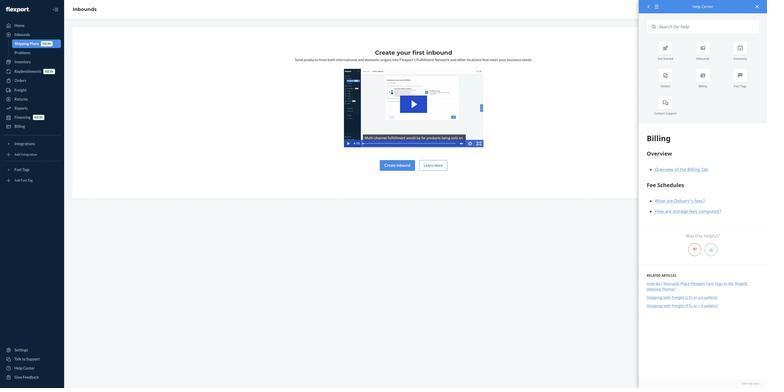 Task type: vqa. For each thing, say whether or not it's contained in the screenshot.
search inventory by name or sku "text field" on the top of the page
no



Task type: locate. For each thing, give the bounding box(es) containing it.
0 horizontal spatial orders
[[14, 78, 26, 83]]

1 horizontal spatial billing
[[699, 84, 707, 88]]

feedback
[[23, 375, 39, 380]]

settings link
[[3, 346, 61, 355]]

2 vertical spatial inbounds
[[696, 57, 709, 61]]

6 right "≤"
[[701, 295, 703, 300]]

0 horizontal spatial inventory
[[14, 60, 31, 64]]

create
[[375, 49, 395, 56], [384, 163, 396, 168]]

with
[[663, 295, 671, 300], [663, 304, 671, 309]]

help center up the search search box
[[692, 4, 713, 9]]

inbound up network
[[426, 49, 452, 56]]

1 vertical spatial inbounds link
[[3, 30, 61, 39]]

and
[[358, 57, 364, 62], [450, 57, 456, 62]]

1 vertical spatial billing
[[14, 124, 25, 129]]

inbounds link
[[73, 6, 97, 12], [3, 30, 61, 39]]

or left "≤"
[[693, 295, 697, 300]]

help
[[692, 4, 701, 9], [14, 366, 22, 371]]

give feedback
[[14, 375, 39, 380]]

billing inside billing link
[[14, 124, 25, 129]]

support
[[666, 111, 677, 115], [26, 357, 40, 362]]

0 vertical spatial 6
[[701, 295, 703, 300]]

started
[[663, 57, 673, 61]]

create inbound button
[[380, 160, 415, 171]]

1 vertical spatial 6
[[701, 304, 703, 309]]

add left tag
[[14, 179, 20, 183]]

0 horizontal spatial support
[[26, 357, 40, 362]]

create inbound
[[384, 163, 410, 168]]

2 pallets) from the top
[[704, 304, 717, 309]]

help up the search search box
[[692, 4, 701, 9]]

how do i manually place flexport fast-tags in my shopify website theme?
[[647, 281, 748, 292]]

(ftl
[[685, 304, 693, 309]]

0 vertical spatial tags
[[740, 84, 747, 88]]

1 vertical spatial support
[[26, 357, 40, 362]]

elevio
[[742, 382, 749, 386]]

add fast tag
[[14, 179, 33, 183]]

i
[[661, 281, 662, 287]]

1 horizontal spatial inbounds link
[[73, 6, 97, 12]]

learn more button
[[419, 160, 447, 171]]

flexport's
[[399, 57, 416, 62]]

send
[[295, 57, 303, 62]]

your right meet
[[499, 57, 506, 62]]

or left >
[[694, 304, 697, 309]]

center
[[702, 4, 713, 9], [23, 366, 35, 371]]

0 horizontal spatial tags
[[22, 168, 30, 172]]

1 vertical spatial freight
[[672, 295, 684, 300]]

0 horizontal spatial inbounds link
[[3, 30, 61, 39]]

2 vertical spatial fast
[[21, 179, 27, 183]]

get
[[658, 57, 662, 61]]

1 vertical spatial with
[[663, 304, 671, 309]]

new
[[43, 42, 51, 46], [45, 70, 53, 74], [34, 116, 43, 120]]

reports link
[[3, 104, 61, 113]]

add left integration
[[14, 153, 20, 157]]

billing
[[699, 84, 707, 88], [14, 124, 25, 129]]

0 vertical spatial create
[[375, 49, 395, 56]]

1 or from the top
[[693, 295, 697, 300]]

1 vertical spatial create
[[384, 163, 396, 168]]

flexport logo image
[[6, 7, 30, 12]]

0 horizontal spatial help
[[14, 366, 22, 371]]

1 with from the top
[[663, 295, 671, 300]]

center up the search search box
[[702, 4, 713, 9]]

1 vertical spatial tags
[[22, 168, 30, 172]]

shipping
[[15, 41, 29, 46], [647, 295, 662, 300], [647, 304, 662, 309]]

1 vertical spatial inbounds
[[14, 32, 30, 37]]

help center down to
[[14, 366, 35, 371]]

orders link
[[3, 76, 61, 85]]

0 vertical spatial support
[[666, 111, 677, 115]]

shipping plans
[[15, 41, 39, 46]]

support inside button
[[26, 357, 40, 362]]

2 horizontal spatial tags
[[740, 84, 747, 88]]

related
[[647, 274, 661, 278]]

0 vertical spatial center
[[702, 4, 713, 9]]

help up give
[[14, 366, 22, 371]]

2 vertical spatial tags
[[715, 281, 723, 287]]

inbound left the learn
[[397, 163, 410, 168]]

close navigation image
[[52, 6, 59, 13]]

0 horizontal spatial center
[[23, 366, 35, 371]]

and left domestic
[[358, 57, 364, 62]]

2 vertical spatial shipping
[[647, 304, 662, 309]]

from
[[319, 57, 327, 62]]

1 pallets) from the top
[[704, 295, 717, 300]]

0 vertical spatial pallets)
[[704, 295, 717, 300]]

0 vertical spatial inbound
[[426, 49, 452, 56]]

tags
[[740, 84, 747, 88], [22, 168, 30, 172], [715, 281, 723, 287]]

0 vertical spatial or
[[693, 295, 697, 300]]

0 vertical spatial help
[[692, 4, 701, 9]]

new down reports link
[[34, 116, 43, 120]]

2 vertical spatial new
[[34, 116, 43, 120]]

1 horizontal spatial inbounds
[[73, 6, 97, 12]]

into
[[392, 57, 399, 62]]

financing
[[14, 115, 31, 120]]

freight
[[14, 88, 26, 92], [672, 295, 684, 300], [672, 304, 684, 309]]

1 horizontal spatial fast tags
[[734, 84, 747, 88]]

create your first inbound send products from both international and domestic origins into flexport's fulfillment network and other locations that meet your business needs.
[[295, 49, 532, 62]]

≤
[[698, 295, 700, 300]]

1 vertical spatial your
[[499, 57, 506, 62]]

2 or from the top
[[694, 304, 697, 309]]

center down talk to support
[[23, 366, 35, 371]]

1 add from the top
[[14, 153, 20, 157]]

add integration
[[14, 153, 37, 157]]

support right contact
[[666, 111, 677, 115]]

problems
[[15, 51, 30, 55]]

your up "flexport's"
[[397, 49, 411, 56]]

freight up returns
[[14, 88, 26, 92]]

0 horizontal spatial inbound
[[397, 163, 410, 168]]

0 vertical spatial fast
[[734, 84, 740, 88]]

pallets) for shipping with freight (ltl or ≤ 6  pallets)
[[704, 295, 717, 300]]

new right plans
[[43, 42, 51, 46]]

0 horizontal spatial fast tags
[[14, 168, 30, 172]]

related articles
[[647, 274, 676, 278]]

2 add from the top
[[14, 179, 20, 183]]

0 horizontal spatial and
[[358, 57, 364, 62]]

support down settings link
[[26, 357, 40, 362]]

1 horizontal spatial orders
[[661, 84, 670, 88]]

6 right >
[[701, 304, 703, 309]]

freight up shipping with freight (ftl or > 6  pallets) at the right of page
[[672, 295, 684, 300]]

0 horizontal spatial billing
[[14, 124, 25, 129]]

fast tags
[[734, 84, 747, 88], [14, 168, 30, 172]]

inbounds
[[73, 6, 97, 12], [14, 32, 30, 37], [696, 57, 709, 61]]

returns link
[[3, 95, 61, 104]]

create inside create your first inbound send products from both international and domestic origins into flexport's fulfillment network and other locations that meet your business needs.
[[375, 49, 395, 56]]

0 horizontal spatial inbounds
[[14, 32, 30, 37]]

give
[[14, 375, 22, 380]]

and left the other
[[450, 57, 456, 62]]

video thumbnail image
[[344, 69, 483, 147], [344, 69, 483, 147]]

meet
[[490, 57, 498, 62]]

0 vertical spatial add
[[14, 153, 20, 157]]

0 vertical spatial freight
[[14, 88, 26, 92]]

shipping for shipping with freight (ftl or > 6  pallets)
[[647, 304, 662, 309]]

pallets) right >
[[704, 304, 717, 309]]

1 vertical spatial fast tags
[[14, 168, 30, 172]]

2 horizontal spatial inbounds
[[696, 57, 709, 61]]

1 vertical spatial or
[[694, 304, 697, 309]]

1 vertical spatial shipping
[[647, 295, 662, 300]]

1 6 from the top
[[701, 295, 703, 300]]

1 horizontal spatial and
[[450, 57, 456, 62]]

freight down shipping with freight (ltl or ≤ 6  pallets)
[[672, 304, 684, 309]]

1 and from the left
[[358, 57, 364, 62]]

2 6 from the top
[[701, 304, 703, 309]]

create for your
[[375, 49, 395, 56]]

your
[[397, 49, 411, 56], [499, 57, 506, 62]]

1 horizontal spatial your
[[499, 57, 506, 62]]

1 vertical spatial fast
[[14, 168, 22, 172]]

fast inside fast tags dropdown button
[[14, 168, 22, 172]]

0 vertical spatial inbounds link
[[73, 6, 97, 12]]

2 and from the left
[[450, 57, 456, 62]]

2 with from the top
[[663, 304, 671, 309]]

1 vertical spatial pallets)
[[704, 304, 717, 309]]

pallets)
[[704, 295, 717, 300], [704, 304, 717, 309]]

1 horizontal spatial inbound
[[426, 49, 452, 56]]

1 vertical spatial help
[[14, 366, 22, 371]]

1 horizontal spatial help center
[[692, 4, 713, 9]]

or
[[693, 295, 697, 300], [694, 304, 697, 309]]

1 vertical spatial add
[[14, 179, 20, 183]]

create inside button
[[384, 163, 396, 168]]

0 vertical spatial new
[[43, 42, 51, 46]]

new up orders link
[[45, 70, 53, 74]]

tag
[[28, 179, 33, 183]]

1 vertical spatial inbound
[[397, 163, 410, 168]]

help center
[[692, 4, 713, 9], [14, 366, 35, 371]]

add
[[14, 153, 20, 157], [14, 179, 20, 183]]

0 vertical spatial shipping
[[15, 41, 29, 46]]

0 vertical spatial your
[[397, 49, 411, 56]]

2 vertical spatial freight
[[672, 304, 684, 309]]

how
[[647, 281, 655, 287]]

other
[[457, 57, 466, 62]]

0 vertical spatial fast tags
[[734, 84, 747, 88]]

0 vertical spatial with
[[663, 295, 671, 300]]

this
[[695, 233, 703, 239]]

get started
[[658, 57, 673, 61]]

add for add fast tag
[[14, 179, 20, 183]]

0 horizontal spatial help center
[[14, 366, 35, 371]]

6
[[701, 295, 703, 300], [701, 304, 703, 309]]

new for shipping plans
[[43, 42, 51, 46]]

>
[[698, 304, 700, 309]]

plans
[[30, 41, 39, 46]]

1 vertical spatial help center
[[14, 366, 35, 371]]

1 horizontal spatial tags
[[715, 281, 723, 287]]

pallets) right "≤"
[[704, 295, 717, 300]]

1 vertical spatial new
[[45, 70, 53, 74]]

1 horizontal spatial support
[[666, 111, 677, 115]]

fast tags button
[[3, 166, 61, 174]]

inventory link
[[3, 58, 61, 66]]



Task type: describe. For each thing, give the bounding box(es) containing it.
or for >
[[694, 304, 697, 309]]

fast-
[[706, 281, 715, 287]]

tags inside fast tags dropdown button
[[22, 168, 30, 172]]

manually
[[663, 281, 679, 287]]

give feedback button
[[3, 374, 61, 382]]

my
[[728, 281, 733, 287]]

1 horizontal spatial inventory
[[734, 57, 747, 61]]

problems link
[[12, 49, 61, 57]]

by
[[750, 382, 753, 386]]

0 vertical spatial help center
[[692, 4, 713, 9]]

1 vertical spatial center
[[23, 366, 35, 371]]

products
[[304, 57, 318, 62]]

pallets) for shipping with freight (ftl or > 6  pallets)
[[704, 304, 717, 309]]

origins
[[380, 57, 392, 62]]

learn
[[424, 163, 433, 168]]

to
[[22, 357, 26, 362]]

inbounds inside inbounds link
[[14, 32, 30, 37]]

Search search field
[[656, 20, 759, 34]]

6 for >
[[701, 304, 703, 309]]

articles
[[661, 274, 676, 278]]

0 vertical spatial orders
[[14, 78, 26, 83]]

replenishments
[[14, 69, 41, 74]]

(ltl
[[685, 295, 693, 300]]

website
[[647, 287, 661, 292]]

new for financing
[[34, 116, 43, 120]]

add fast tag link
[[3, 176, 61, 185]]

talk
[[14, 357, 21, 362]]

network
[[435, 57, 449, 62]]

1 vertical spatial orders
[[661, 84, 670, 88]]

billing link
[[3, 122, 61, 131]]

was
[[686, 233, 694, 239]]

flexport
[[691, 281, 705, 287]]

learn more
[[424, 163, 443, 168]]

reports
[[14, 106, 28, 111]]

do
[[656, 281, 660, 287]]

freight for shipping with freight (ltl or ≤ 6  pallets)
[[672, 295, 684, 300]]

with for (ftl
[[663, 304, 671, 309]]

freight for shipping with freight (ftl or > 6  pallets)
[[672, 304, 684, 309]]

business
[[507, 57, 521, 62]]

fast inside add fast tag link
[[21, 179, 27, 183]]

domestic
[[365, 57, 380, 62]]

add for add integration
[[14, 153, 20, 157]]

freight link
[[3, 86, 61, 95]]

integrations
[[14, 142, 35, 146]]

talk to support button
[[3, 355, 61, 364]]

1 horizontal spatial help
[[692, 4, 701, 9]]

needs.
[[522, 57, 532, 62]]

video element
[[344, 69, 483, 147]]

theme?
[[662, 287, 676, 292]]

contact
[[654, 111, 665, 115]]

integrations button
[[3, 140, 61, 148]]

help center link
[[3, 365, 61, 373]]

new for replenishments
[[45, 70, 53, 74]]

or for ≤
[[693, 295, 697, 300]]

1 horizontal spatial center
[[702, 4, 713, 9]]

place
[[680, 281, 690, 287]]

0 vertical spatial inbounds
[[73, 6, 97, 12]]

tags inside how do i manually place flexport fast-tags in my shopify website theme?
[[715, 281, 723, 287]]

shipping with freight (ftl or > 6  pallets)
[[647, 304, 717, 309]]

inbound inside create your first inbound send products from both international and domestic origins into flexport's fulfillment network and other locations that meet your business needs.
[[426, 49, 452, 56]]

contact support
[[654, 111, 677, 115]]

settings
[[14, 348, 28, 353]]

home link
[[3, 21, 61, 30]]

dixa
[[753, 382, 759, 386]]

in
[[724, 281, 727, 287]]

that
[[482, 57, 489, 62]]

returns
[[14, 97, 28, 102]]

shipping with freight (ltl or ≤ 6  pallets)
[[647, 295, 717, 300]]

create for inbound
[[384, 163, 396, 168]]

home
[[14, 23, 25, 28]]

both
[[328, 57, 335, 62]]

fulfillment
[[416, 57, 434, 62]]

shopify
[[734, 281, 748, 287]]

inbound inside button
[[397, 163, 410, 168]]

talk to support
[[14, 357, 40, 362]]

more
[[434, 163, 443, 168]]

was this helpful?
[[686, 233, 720, 239]]

0 vertical spatial billing
[[699, 84, 707, 88]]

6 for ≤
[[701, 295, 703, 300]]

integration
[[21, 153, 37, 157]]

inventory inside inventory link
[[14, 60, 31, 64]]

international
[[336, 57, 357, 62]]

locations
[[467, 57, 481, 62]]

0 horizontal spatial your
[[397, 49, 411, 56]]

shipping for shipping with freight (ltl or ≤ 6  pallets)
[[647, 295, 662, 300]]

first
[[412, 49, 425, 56]]

elevio by dixa
[[742, 382, 759, 386]]

with for (ltl
[[663, 295, 671, 300]]

shipping for shipping plans
[[15, 41, 29, 46]]

elevio by dixa link
[[647, 382, 759, 386]]

helpful?
[[704, 233, 720, 239]]

add integration link
[[3, 150, 61, 159]]

fast tags inside fast tags dropdown button
[[14, 168, 30, 172]]



